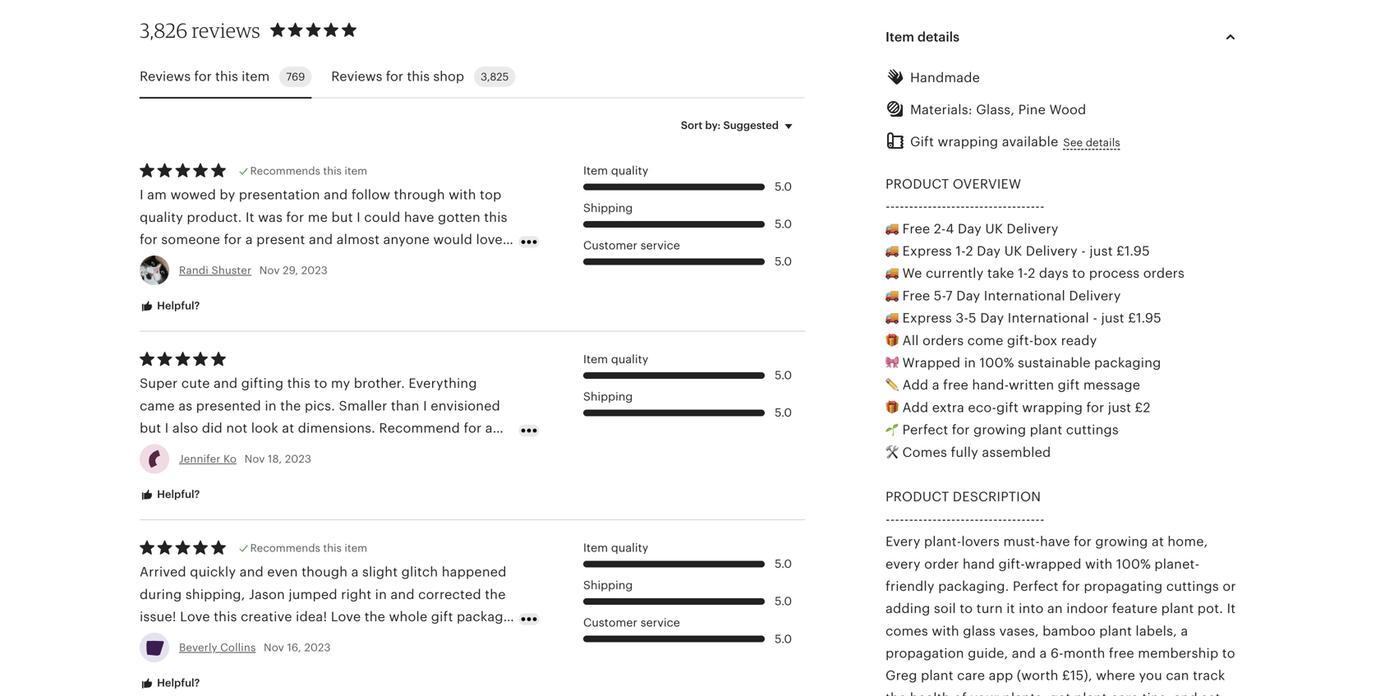 Task type: describe. For each thing, give the bounding box(es) containing it.
1 vertical spatial care
[[1111, 691, 1139, 696]]

available
[[1002, 135, 1059, 149]]

for up an
[[1063, 579, 1081, 594]]

2 express from the top
[[903, 311, 952, 325]]

shipping for super cute and gifting this to my brother. everything came as presented in the pics. smaller than i envisioned but i also did not look at dimensions. recommend for a cute gift !
[[583, 390, 633, 403]]

arrived
[[140, 565, 186, 579]]

the inside product description ---------------------------------- every plant-lovers must-have for growing at home, every order hand gift-wrapped with 100% planet- friendly packaging. perfect for propagating cuttings or adding soil to turn it into an indoor feature plant pot. it comes with glass vases, bamboo plant labels, a propagation guide, and a 6-month free membership to greg plant care app (worth £15), where you can track the health of your plants, get plant care tips,
[[886, 691, 907, 696]]

nov for even
[[264, 641, 284, 654]]

membership
[[1138, 646, 1219, 661]]

nov for gifting
[[245, 453, 265, 465]]

and up jason
[[240, 565, 264, 579]]

at inside super cute and gifting this to my brother. everything came as presented in the pics. smaller than i envisioned but i also did not look at dimensions. recommend for a cute gift !
[[282, 421, 294, 436]]

gift inside super cute and gifting this to my brother. everything came as presented in the pics. smaller than i envisioned but i also did not look at dimensions. recommend for a cute gift !
[[172, 443, 194, 458]]

quality for arrived quickly and even though a slight glitch happened during shipping, jason jumped right in and corrected the issue! love this creative idea! love the whole gift package to root plants! highly recommend! thanks jason!
[[611, 541, 649, 554]]

beverly
[[179, 641, 217, 654]]

6 5.0 from the top
[[775, 558, 792, 570]]

0 vertical spatial nov
[[259, 264, 280, 277]]

gift wrapping available see details
[[911, 135, 1121, 149]]

even
[[267, 565, 298, 579]]

issue!
[[140, 609, 176, 624]]

my
[[331, 376, 350, 391]]

planet-
[[1155, 557, 1200, 571]]

packaging
[[1095, 355, 1162, 370]]

must-
[[1004, 534, 1040, 549]]

adding
[[886, 601, 931, 616]]

comes
[[886, 624, 929, 638]]

a left 6-
[[1040, 646, 1047, 661]]

did
[[202, 421, 223, 436]]

an
[[1048, 601, 1063, 616]]

0 vertical spatial i
[[423, 398, 427, 413]]

to right soil
[[960, 601, 973, 616]]

0 vertical spatial just
[[1090, 244, 1113, 258]]

0 vertical spatial item
[[242, 69, 270, 84]]

day right 5
[[981, 311, 1004, 325]]

5-
[[934, 288, 946, 303]]

item details button
[[871, 17, 1256, 57]]

100% inside product description ---------------------------------- every plant-lovers must-have for growing at home, every order hand gift-wrapped with 100% planet- friendly packaging. perfect for propagating cuttings or adding soil to turn it into an indoor feature plant pot. it comes with glass vases, bamboo plant labels, a propagation guide, and a 6-month free membership to greg plant care app (worth £15), where you can track the health of your plants, get plant care tips,
[[1117, 557, 1151, 571]]

helpful? for super
[[154, 488, 200, 501]]

item quality for super cute and gifting this to my brother. everything came as presented in the pics. smaller than i envisioned but i also did not look at dimensions. recommend for a cute gift !
[[583, 353, 649, 366]]

and inside super cute and gifting this to my brother. everything came as presented in the pics. smaller than i envisioned but i also did not look at dimensions. recommend for a cute gift !
[[214, 376, 238, 391]]

recommends for 29,
[[250, 165, 320, 177]]

labels,
[[1136, 624, 1178, 638]]

vases,
[[1000, 624, 1039, 638]]

item details
[[886, 29, 960, 44]]

randi shuster link
[[179, 264, 252, 277]]

1 vertical spatial 1-
[[1018, 266, 1028, 281]]

materials: glass, pine wood
[[911, 102, 1087, 117]]

glass
[[963, 624, 996, 638]]

fully
[[951, 445, 979, 460]]

1 vertical spatial just
[[1102, 311, 1125, 325]]

customer service for nov 29, 2023
[[583, 239, 680, 252]]

to inside super cute and gifting this to my brother. everything came as presented in the pics. smaller than i envisioned but i also did not look at dimensions. recommend for a cute gift !
[[314, 376, 327, 391]]

idea!
[[296, 609, 327, 624]]

the up package
[[485, 587, 506, 602]]

1 item quality from the top
[[583, 164, 649, 177]]

wrapping inside product overview ---------------------------------- 🚚 free 2-4 day uk delivery 🚚 express 1-2 day uk delivery - just £1.95 🚚 we currently take 1-2 days to process orders 🚚 free 5-7 day international delivery 🚚 express 3-5 day international - just £1.95 🎁 all orders come gift-box ready 🎀 wrapped in 100% sustainable packaging ✏️ add a free hand-written gift message 🎁 add extra eco-gift wrapping for just £2 🌱 perfect for growing plant cuttings 🛠️ comes fully assembled
[[1022, 400, 1083, 415]]

item for nov 29, 2023
[[345, 165, 367, 177]]

details inside dropdown button
[[918, 29, 960, 44]]

(worth
[[1017, 668, 1059, 683]]

item for beverly collins nov 16, 2023
[[583, 541, 608, 554]]

thanks
[[364, 632, 409, 646]]

shipping,
[[186, 587, 245, 602]]

item for jennifer ko nov 18, 2023
[[583, 353, 608, 366]]

reviews for this item
[[140, 69, 270, 84]]

1 vertical spatial delivery
[[1026, 244, 1078, 258]]

🎀
[[886, 355, 899, 370]]

to inside arrived quickly and even though a slight glitch happened during shipping, jason jumped right in and corrected the issue! love this creative idea! love the whole gift package to root plants! highly recommend! thanks jason!
[[140, 632, 153, 646]]

suggested
[[724, 119, 779, 132]]

app
[[989, 668, 1014, 683]]

for up fully on the bottom of the page
[[952, 422, 970, 437]]

highly
[[234, 632, 275, 646]]

2023 for this
[[285, 453, 311, 465]]

look
[[251, 421, 278, 436]]

plant down feature
[[1100, 624, 1132, 638]]

perfect inside product description ---------------------------------- every plant-lovers must-have for growing at home, every order hand gift-wrapped with 100% planet- friendly packaging. perfect for propagating cuttings or adding soil to turn it into an indoor feature plant pot. it comes with glass vases, bamboo plant labels, a propagation guide, and a 6-month free membership to greg plant care app (worth £15), where you can track the health of your plants, get plant care tips,
[[1013, 579, 1059, 594]]

soil
[[934, 601, 956, 616]]

gift down hand-
[[997, 400, 1019, 415]]

🌱
[[886, 422, 899, 437]]

collins
[[220, 641, 256, 654]]

reviews for this shop
[[331, 69, 464, 84]]

sustainable
[[1018, 355, 1091, 370]]

hand-
[[972, 378, 1009, 393]]

8 5.0 from the top
[[775, 633, 792, 645]]

beverly collins nov 16, 2023
[[179, 641, 331, 654]]

home,
[[1168, 534, 1208, 549]]

assembled
[[982, 445, 1051, 460]]

0 vertical spatial international
[[984, 288, 1066, 303]]

smaller
[[339, 398, 387, 413]]

written
[[1009, 378, 1055, 393]]

2 🎁 from the top
[[886, 400, 899, 415]]

0 vertical spatial 2023
[[301, 264, 328, 277]]

growing inside product overview ---------------------------------- 🚚 free 2-4 day uk delivery 🚚 express 1-2 day uk delivery - just £1.95 🚚 we currently take 1-2 days to process orders 🚚 free 5-7 day international delivery 🚚 express 3-5 day international - just £1.95 🎁 all orders come gift-box ready 🎀 wrapped in 100% sustainable packaging ✏️ add a free hand-written gift message 🎁 add extra eco-gift wrapping for just £2 🌱 perfect for growing plant cuttings 🛠️ comes fully assembled
[[974, 422, 1027, 437]]

1 express from the top
[[903, 244, 952, 258]]

randi shuster nov 29, 2023
[[179, 264, 328, 277]]

plant down £15),
[[1075, 691, 1107, 696]]

of
[[954, 691, 967, 696]]

recommends for 16,
[[250, 542, 320, 554]]

1 shipping from the top
[[583, 202, 633, 214]]

0 vertical spatial care
[[957, 668, 985, 683]]

service for randi shuster nov 29, 2023
[[641, 239, 680, 252]]

3-
[[956, 311, 969, 325]]

1 vertical spatial international
[[1008, 311, 1090, 325]]

1 vertical spatial 2
[[1028, 266, 1036, 281]]

jason!
[[412, 632, 452, 646]]

1 5.0 from the top
[[775, 180, 792, 193]]

materials:
[[911, 102, 973, 117]]

randi
[[179, 264, 209, 277]]

1 vertical spatial i
[[165, 421, 169, 436]]

1 add from the top
[[903, 378, 929, 393]]

769
[[286, 70, 305, 83]]

product description ---------------------------------- every plant-lovers must-have for growing at home, every order hand gift-wrapped with 100% planet- friendly packaging. perfect for propagating cuttings or adding soil to turn it into an indoor feature plant pot. it comes with glass vases, bamboo plant labels, a propagation guide, and a 6-month free membership to greg plant care app (worth £15), where you can track the health of your plants, get plant care tips, 
[[886, 489, 1237, 696]]

1 helpful? button from the top
[[127, 291, 212, 322]]

or
[[1223, 579, 1237, 594]]

2023 for though
[[304, 641, 331, 654]]

get
[[1050, 691, 1071, 696]]

gift
[[911, 135, 934, 149]]

and up whole
[[391, 587, 415, 602]]

7 5.0 from the top
[[775, 595, 792, 608]]

see
[[1064, 137, 1083, 149]]

glass,
[[976, 102, 1015, 117]]

where
[[1096, 668, 1136, 683]]

have
[[1040, 534, 1071, 549]]

this inside super cute and gifting this to my brother. everything came as presented in the pics. smaller than i envisioned but i also did not look at dimensions. recommend for a cute gift !
[[287, 376, 311, 391]]

1 free from the top
[[903, 221, 931, 236]]

to inside product overview ---------------------------------- 🚚 free 2-4 day uk delivery 🚚 express 1-2 day uk delivery - just £1.95 🚚 we currently take 1-2 days to process orders 🚚 free 5-7 day international delivery 🚚 express 3-5 day international - just £1.95 🎁 all orders come gift-box ready 🎀 wrapped in 100% sustainable packaging ✏️ add a free hand-written gift message 🎁 add extra eco-gift wrapping for just £2 🌱 perfect for growing plant cuttings 🛠️ comes fully assembled
[[1073, 266, 1086, 281]]

gift inside arrived quickly and even though a slight glitch happened during shipping, jason jumped right in and corrected the issue! love this creative idea! love the whole gift package to root plants! highly recommend! thanks jason!
[[431, 609, 453, 624]]

✏️
[[886, 378, 899, 393]]

wood
[[1050, 102, 1087, 117]]

during
[[140, 587, 182, 602]]

sort by: suggested button
[[669, 108, 811, 143]]

1 🎁 from the top
[[886, 333, 899, 348]]

2 vertical spatial delivery
[[1069, 288, 1121, 303]]

it
[[1007, 601, 1015, 616]]

lovers
[[962, 534, 1000, 549]]

tab list containing reviews for this item
[[140, 57, 805, 98]]

0 horizontal spatial cute
[[140, 443, 168, 458]]

1 vertical spatial orders
[[923, 333, 964, 348]]

helpful? button for arrived
[[127, 668, 212, 696]]

1 vertical spatial with
[[932, 624, 960, 638]]

and inside product description ---------------------------------- every plant-lovers must-have for growing at home, every order hand gift-wrapped with 100% planet- friendly packaging. perfect for propagating cuttings or adding soil to turn it into an indoor feature plant pot. it comes with glass vases, bamboo plant labels, a propagation guide, and a 6-month free membership to greg plant care app (worth £15), where you can track the health of your plants, get plant care tips,
[[1012, 646, 1036, 661]]

your
[[971, 691, 999, 696]]

0 vertical spatial £1.95
[[1117, 244, 1150, 258]]

4
[[946, 221, 954, 236]]

quality for super cute and gifting this to my brother. everything came as presented in the pics. smaller than i envisioned but i also did not look at dimensions. recommend for a cute gift !
[[611, 353, 649, 366]]

3,825
[[481, 70, 509, 83]]

but
[[140, 421, 161, 436]]

1 quality from the top
[[611, 164, 649, 177]]

super
[[140, 376, 178, 391]]

in inside super cute and gifting this to my brother. everything came as presented in the pics. smaller than i envisioned but i also did not look at dimensions. recommend for a cute gift !
[[265, 398, 277, 413]]

product overview ---------------------------------- 🚚 free 2-4 day uk delivery 🚚 express 1-2 day uk delivery - just £1.95 🚚 we currently take 1-2 days to process orders 🚚 free 5-7 day international delivery 🚚 express 3-5 day international - just £1.95 🎁 all orders come gift-box ready 🎀 wrapped in 100% sustainable packaging ✏️ add a free hand-written gift message 🎁 add extra eco-gift wrapping for just £2 🌱 perfect for growing plant cuttings 🛠️ comes fully assembled
[[886, 177, 1185, 460]]

arrived quickly and even though a slight glitch happened during shipping, jason jumped right in and corrected the issue! love this creative idea! love the whole gift package to root plants! highly recommend! thanks jason!
[[140, 565, 511, 646]]

plant-
[[924, 534, 962, 549]]

recommend
[[379, 421, 460, 436]]

day right 4
[[958, 221, 982, 236]]

come
[[968, 333, 1004, 348]]

100% inside product overview ---------------------------------- 🚚 free 2-4 day uk delivery 🚚 express 1-2 day uk delivery - just £1.95 🚚 we currently take 1-2 days to process orders 🚚 free 5-7 day international delivery 🚚 express 3-5 day international - just £1.95 🎁 all orders come gift-box ready 🎀 wrapped in 100% sustainable packaging ✏️ add a free hand-written gift message 🎁 add extra eco-gift wrapping for just £2 🌱 perfect for growing plant cuttings 🛠️ comes fully assembled
[[980, 355, 1015, 370]]

friendly
[[886, 579, 935, 594]]

than
[[391, 398, 420, 413]]

item for randi shuster nov 29, 2023
[[583, 164, 608, 177]]

18,
[[268, 453, 282, 465]]

2 add from the top
[[903, 400, 929, 415]]

service for beverly collins nov 16, 2023
[[641, 616, 680, 629]]

a inside arrived quickly and even though a slight glitch happened during shipping, jason jumped right in and corrected the issue! love this creative idea! love the whole gift package to root plants! highly recommend! thanks jason!
[[351, 565, 359, 579]]

4 5.0 from the top
[[775, 369, 792, 382]]

1 horizontal spatial with
[[1086, 557, 1113, 571]]



Task type: vqa. For each thing, say whether or not it's contained in the screenshot.
Recommends for 16,
yes



Task type: locate. For each thing, give the bounding box(es) containing it.
add right the ✏️
[[903, 378, 929, 393]]

gift- down must-
[[999, 557, 1025, 571]]

product inside product description ---------------------------------- every plant-lovers must-have for growing at home, every order hand gift-wrapped with 100% planet- friendly packaging. perfect for propagating cuttings or adding soil to turn it into an indoor feature plant pot. it comes with glass vases, bamboo plant labels, a propagation guide, and a 6-month free membership to greg plant care app (worth £15), where you can track the health of your plants, get plant care tips,
[[886, 489, 949, 504]]

see details link
[[1064, 135, 1121, 150]]

helpful?
[[154, 300, 200, 312], [154, 488, 200, 501], [154, 677, 200, 689]]

free up extra
[[943, 378, 969, 393]]

5 🚚 from the top
[[886, 311, 899, 325]]

express
[[903, 244, 952, 258], [903, 311, 952, 325]]

1 vertical spatial product
[[886, 489, 949, 504]]

1-
[[956, 244, 966, 258], [1018, 266, 1028, 281]]

2 recommends this item from the top
[[250, 542, 367, 554]]

0 horizontal spatial 2
[[966, 244, 974, 258]]

3 quality from the top
[[611, 541, 649, 554]]

2 vertical spatial nov
[[264, 641, 284, 654]]

helpful? button for super
[[127, 480, 212, 510]]

2-
[[934, 221, 946, 236]]

uk up take
[[1005, 244, 1023, 258]]

0 vertical spatial recommends this item
[[250, 165, 367, 177]]

feature
[[1112, 601, 1158, 616]]

at inside product description ---------------------------------- every plant-lovers must-have for growing at home, every order hand gift-wrapped with 100% planet- friendly packaging. perfect for propagating cuttings or adding soil to turn it into an indoor feature plant pot. it comes with glass vases, bamboo plant labels, a propagation guide, and a 6-month free membership to greg plant care app (worth £15), where you can track the health of your plants, get plant care tips,
[[1152, 534, 1164, 549]]

product inside product overview ---------------------------------- 🚚 free 2-4 day uk delivery 🚚 express 1-2 day uk delivery - just £1.95 🚚 we currently take 1-2 days to process orders 🚚 free 5-7 day international delivery 🚚 express 3-5 day international - just £1.95 🎁 all orders come gift-box ready 🎀 wrapped in 100% sustainable packaging ✏️ add a free hand-written gift message 🎁 add extra eco-gift wrapping for just £2 🌱 perfect for growing plant cuttings 🛠️ comes fully assembled
[[886, 177, 949, 191]]

0 vertical spatial perfect
[[903, 422, 949, 437]]

1 horizontal spatial in
[[375, 587, 387, 602]]

1 vertical spatial growing
[[1096, 534, 1148, 549]]

1 vertical spatial item quality
[[583, 353, 649, 366]]

1- right take
[[1018, 266, 1028, 281]]

for left shop
[[386, 69, 404, 84]]

you
[[1139, 668, 1163, 683]]

the down greg
[[886, 691, 907, 696]]

0 vertical spatial shipping
[[583, 202, 633, 214]]

reviews for reviews for this shop
[[331, 69, 383, 84]]

care up of
[[957, 668, 985, 683]]

2 vertical spatial shipping
[[583, 579, 633, 592]]

uk
[[986, 221, 1003, 236], [1005, 244, 1023, 258]]

plants,
[[1003, 691, 1046, 696]]

2 vertical spatial item
[[345, 542, 367, 554]]

1 horizontal spatial at
[[1152, 534, 1164, 549]]

0 horizontal spatial free
[[943, 378, 969, 393]]

and
[[214, 376, 238, 391], [240, 565, 264, 579], [391, 587, 415, 602], [1012, 646, 1036, 661]]

turn
[[977, 601, 1003, 616]]

growing up "propagating"
[[1096, 534, 1148, 549]]

1 vertical spatial nov
[[245, 453, 265, 465]]

growing up assembled
[[974, 422, 1027, 437]]

i
[[423, 398, 427, 413], [165, 421, 169, 436]]

0 horizontal spatial at
[[282, 421, 294, 436]]

sort by: suggested
[[681, 119, 779, 132]]

corrected
[[418, 587, 481, 602]]

month
[[1064, 646, 1106, 661]]

1 vertical spatial free
[[1109, 646, 1135, 661]]

not
[[226, 421, 248, 436]]

2 🚚 from the top
[[886, 244, 899, 258]]

product for product description ---------------------------------- every plant-lovers must-have for growing at home, every order hand gift-wrapped with 100% planet- friendly packaging. perfect for propagating cuttings or adding soil to turn it into an indoor feature plant pot. it comes with glass vases, bamboo plant labels, a propagation guide, and a 6-month free membership to greg plant care app (worth £15), where you can track the health of your plants, get plant care tips, 
[[886, 489, 949, 504]]

2 helpful? from the top
[[154, 488, 200, 501]]

handmade
[[911, 70, 980, 85]]

item for nov 16, 2023
[[345, 542, 367, 554]]

1 vertical spatial details
[[1086, 137, 1121, 149]]

service
[[641, 239, 680, 252], [641, 616, 680, 629]]

this inside arrived quickly and even though a slight glitch happened during shipping, jason jumped right in and corrected the issue! love this creative idea! love the whole gift package to root plants! highly recommend! thanks jason!
[[214, 609, 237, 624]]

2023 right 16,
[[304, 641, 331, 654]]

1 reviews from the left
[[140, 69, 191, 84]]

international up box
[[1008, 311, 1090, 325]]

reviews for reviews for this item
[[140, 69, 191, 84]]

details right see
[[1086, 137, 1121, 149]]

0 horizontal spatial 100%
[[980, 355, 1015, 370]]

1 horizontal spatial orders
[[1144, 266, 1185, 281]]

0 horizontal spatial i
[[165, 421, 169, 436]]

whole
[[389, 609, 428, 624]]

growing inside product description ---------------------------------- every plant-lovers must-have for growing at home, every order hand gift-wrapped with 100% planet- friendly packaging. perfect for propagating cuttings or adding soil to turn it into an indoor feature plant pot. it comes with glass vases, bamboo plant labels, a propagation guide, and a 6-month free membership to greg plant care app (worth £15), where you can track the health of your plants, get plant care tips,
[[1096, 534, 1148, 549]]

2 product from the top
[[886, 489, 949, 504]]

2 up currently
[[966, 244, 974, 258]]

1 love from the left
[[180, 609, 210, 624]]

days
[[1039, 266, 1069, 281]]

product down comes
[[886, 489, 949, 504]]

care down where
[[1111, 691, 1139, 696]]

shipping
[[583, 202, 633, 214], [583, 390, 633, 403], [583, 579, 633, 592]]

0 vertical spatial customer
[[583, 239, 638, 252]]

the inside super cute and gifting this to my brother. everything came as presented in the pics. smaller than i envisioned but i also did not look at dimensions. recommend for a cute gift !
[[280, 398, 301, 413]]

cute down but
[[140, 443, 168, 458]]

£1.95
[[1117, 244, 1150, 258], [1128, 311, 1162, 325]]

in inside arrived quickly and even though a slight glitch happened during shipping, jason jumped right in and corrected the issue! love this creative idea! love the whole gift package to root plants! highly recommend! thanks jason!
[[375, 587, 387, 602]]

0 vertical spatial wrapping
[[938, 135, 999, 149]]

to right days
[[1073, 266, 1086, 281]]

2 service from the top
[[641, 616, 680, 629]]

2 shipping from the top
[[583, 390, 633, 403]]

0 vertical spatial in
[[965, 355, 976, 370]]

gift down corrected
[[431, 609, 453, 624]]

gift
[[1058, 378, 1080, 393], [997, 400, 1019, 415], [172, 443, 194, 458], [431, 609, 453, 624]]

creative
[[241, 609, 292, 624]]

3,826 reviews
[[140, 18, 260, 42]]

1 vertical spatial add
[[903, 400, 929, 415]]

0 horizontal spatial in
[[265, 398, 277, 413]]

a down "envisioned"
[[485, 421, 493, 436]]

helpful? down beverly
[[154, 677, 200, 689]]

1 vertical spatial in
[[265, 398, 277, 413]]

3,826
[[140, 18, 188, 42]]

0 horizontal spatial perfect
[[903, 422, 949, 437]]

£1.95 up process in the right top of the page
[[1117, 244, 1150, 258]]

0 vertical spatial at
[[282, 421, 294, 436]]

plant up labels,
[[1162, 601, 1194, 616]]

0 horizontal spatial cuttings
[[1066, 422, 1119, 437]]

0 horizontal spatial love
[[180, 609, 210, 624]]

jennifer ko link
[[179, 453, 237, 465]]

1 vertical spatial quality
[[611, 353, 649, 366]]

with down soil
[[932, 624, 960, 638]]

free left 2-
[[903, 221, 931, 236]]

recommends this item for 29,
[[250, 165, 367, 177]]

cuttings inside product overview ---------------------------------- 🚚 free 2-4 day uk delivery 🚚 express 1-2 day uk delivery - just £1.95 🚚 we currently take 1-2 days to process orders 🚚 free 5-7 day international delivery 🚚 express 3-5 day international - just £1.95 🎁 all orders come gift-box ready 🎀 wrapped in 100% sustainable packaging ✏️ add a free hand-written gift message 🎁 add extra eco-gift wrapping for just £2 🌱 perfect for growing plant cuttings 🛠️ comes fully assembled
[[1066, 422, 1119, 437]]

shuster
[[212, 264, 252, 277]]

1- up currently
[[956, 244, 966, 258]]

day right the '7'
[[957, 288, 981, 303]]

1 vertical spatial service
[[641, 616, 680, 629]]

take
[[988, 266, 1015, 281]]

£1.95 up packaging
[[1128, 311, 1162, 325]]

tab list
[[140, 57, 805, 98]]

extra
[[932, 400, 965, 415]]

1 horizontal spatial 1-
[[1018, 266, 1028, 281]]

16,
[[287, 641, 301, 654]]

all
[[903, 333, 919, 348]]

item quality for arrived quickly and even though a slight glitch happened during shipping, jason jumped right in and corrected the issue! love this creative idea! love the whole gift package to root plants! highly recommend! thanks jason!
[[583, 541, 649, 554]]

at right look
[[282, 421, 294, 436]]

pot.
[[1198, 601, 1224, 616]]

for right have
[[1074, 534, 1092, 549]]

2 vertical spatial item quality
[[583, 541, 649, 554]]

cute up as at the bottom left of the page
[[181, 376, 210, 391]]

0 horizontal spatial 1-
[[956, 244, 966, 258]]

2 left days
[[1028, 266, 1036, 281]]

1 horizontal spatial 100%
[[1117, 557, 1151, 571]]

nov left 16,
[[264, 641, 284, 654]]

wrapped
[[1025, 557, 1082, 571]]

1 horizontal spatial uk
[[1005, 244, 1023, 258]]

came
[[140, 398, 175, 413]]

0 horizontal spatial uk
[[986, 221, 1003, 236]]

nov
[[259, 264, 280, 277], [245, 453, 265, 465], [264, 641, 284, 654]]

0 vertical spatial free
[[903, 221, 931, 236]]

100%
[[980, 355, 1015, 370], [1117, 557, 1151, 571]]

free
[[903, 221, 931, 236], [903, 288, 931, 303]]

3 helpful? from the top
[[154, 677, 200, 689]]

1 vertical spatial at
[[1152, 534, 1164, 549]]

£2
[[1135, 400, 1151, 415]]

just down process in the right top of the page
[[1102, 311, 1125, 325]]

1 helpful? from the top
[[154, 300, 200, 312]]

product
[[886, 177, 949, 191], [886, 489, 949, 504]]

2023 right 18,
[[285, 453, 311, 465]]

item quality
[[583, 164, 649, 177], [583, 353, 649, 366], [583, 541, 649, 554]]

0 vertical spatial helpful?
[[154, 300, 200, 312]]

root
[[156, 632, 183, 646]]

1 horizontal spatial i
[[423, 398, 427, 413]]

customer service for nov 16, 2023
[[583, 616, 680, 629]]

a inside super cute and gifting this to my brother. everything came as presented in the pics. smaller than i envisioned but i also did not look at dimensions. recommend for a cute gift !
[[485, 421, 493, 436]]

nov left 18,
[[245, 453, 265, 465]]

in down come on the right
[[965, 355, 976, 370]]

gift- right come on the right
[[1007, 333, 1034, 348]]

product for product overview ---------------------------------- 🚚 free 2-4 day uk delivery 🚚 express 1-2 day uk delivery - just £1.95 🚚 we currently take 1-2 days to process orders 🚚 free 5-7 day international delivery 🚚 express 3-5 day international - just £1.95 🎁 all orders come gift-box ready 🎀 wrapped in 100% sustainable packaging ✏️ add a free hand-written gift message 🎁 add extra eco-gift wrapping for just £2 🌱 perfect for growing plant cuttings 🛠️ comes fully assembled
[[886, 177, 949, 191]]

details
[[918, 29, 960, 44], [1086, 137, 1121, 149]]

2 vertical spatial just
[[1108, 400, 1132, 415]]

perfect
[[903, 422, 949, 437], [1013, 579, 1059, 594]]

for inside super cute and gifting this to my brother. everything came as presented in the pics. smaller than i envisioned but i also did not look at dimensions. recommend for a cute gift !
[[464, 421, 482, 436]]

3 shipping from the top
[[583, 579, 633, 592]]

0 horizontal spatial with
[[932, 624, 960, 638]]

wrapping down the materials:
[[938, 135, 999, 149]]

0 vertical spatial free
[[943, 378, 969, 393]]

1 vertical spatial wrapping
[[1022, 400, 1083, 415]]

0 vertical spatial 1-
[[956, 244, 966, 258]]

1 vertical spatial uk
[[1005, 244, 1023, 258]]

1 vertical spatial 2023
[[285, 453, 311, 465]]

29,
[[283, 264, 298, 277]]

glitch
[[402, 565, 438, 579]]

details inside gift wrapping available see details
[[1086, 137, 1121, 149]]

0 vertical spatial with
[[1086, 557, 1113, 571]]

gift- inside product description ---------------------------------- every plant-lovers must-have for growing at home, every order hand gift-wrapped with 100% planet- friendly packaging. perfect for propagating cuttings or adding soil to turn it into an indoor feature plant pot. it comes with glass vases, bamboo plant labels, a propagation guide, and a 6-month free membership to greg plant care app (worth £15), where you can track the health of your plants, get plant care tips,
[[999, 557, 1025, 571]]

with up "propagating"
[[1086, 557, 1113, 571]]

3 5.0 from the top
[[775, 255, 792, 268]]

2 recommends from the top
[[250, 542, 320, 554]]

and down vases,
[[1012, 646, 1036, 661]]

🎁 left the all
[[886, 333, 899, 348]]

package
[[457, 609, 511, 624]]

every
[[886, 557, 921, 571]]

0 vertical spatial item quality
[[583, 164, 649, 177]]

0 vertical spatial delivery
[[1007, 221, 1059, 236]]

wrapping down written
[[1022, 400, 1083, 415]]

1 service from the top
[[641, 239, 680, 252]]

the up the 'thanks'
[[365, 609, 385, 624]]

day up take
[[977, 244, 1001, 258]]

plant inside product overview ---------------------------------- 🚚 free 2-4 day uk delivery 🚚 express 1-2 day uk delivery - just £1.95 🚚 we currently take 1-2 days to process orders 🚚 free 5-7 day international delivery 🚚 express 3-5 day international - just £1.95 🎁 all orders come gift-box ready 🎀 wrapped in 100% sustainable packaging ✏️ add a free hand-written gift message 🎁 add extra eco-gift wrapping for just £2 🌱 perfect for growing plant cuttings 🛠️ comes fully assembled
[[1030, 422, 1063, 437]]

pics.
[[305, 398, 335, 413]]

0 vertical spatial quality
[[611, 164, 649, 177]]

4 🚚 from the top
[[886, 288, 899, 303]]

to up track
[[1223, 646, 1236, 661]]

to left my
[[314, 376, 327, 391]]

gift- inside product overview ---------------------------------- 🚚 free 2-4 day uk delivery 🚚 express 1-2 day uk delivery - just £1.95 🚚 we currently take 1-2 days to process orders 🚚 free 5-7 day international delivery 🚚 express 3-5 day international - just £1.95 🎁 all orders come gift-box ready 🎀 wrapped in 100% sustainable packaging ✏️ add a free hand-written gift message 🎁 add extra eco-gift wrapping for just £2 🌱 perfect for growing plant cuttings 🛠️ comes fully assembled
[[1007, 333, 1034, 348]]

customer for nov 29, 2023
[[583, 239, 638, 252]]

add left extra
[[903, 400, 929, 415]]

2 helpful? button from the top
[[127, 480, 212, 510]]

2 vertical spatial helpful? button
[[127, 668, 212, 696]]

at up planet-
[[1152, 534, 1164, 549]]

presented
[[196, 398, 261, 413]]

0 vertical spatial gift-
[[1007, 333, 1034, 348]]

1 horizontal spatial free
[[1109, 646, 1135, 661]]

1 horizontal spatial cute
[[181, 376, 210, 391]]

bamboo
[[1043, 624, 1096, 638]]

0 horizontal spatial details
[[918, 29, 960, 44]]

health
[[910, 691, 950, 696]]

quickly
[[190, 565, 236, 579]]

0 vertical spatial 2
[[966, 244, 974, 258]]

helpful? button down root
[[127, 668, 212, 696]]

free
[[943, 378, 969, 393], [1109, 646, 1135, 661]]

and up presented
[[214, 376, 238, 391]]

just up process in the right top of the page
[[1090, 244, 1113, 258]]

product down "gift"
[[886, 177, 949, 191]]

a up membership at right bottom
[[1181, 624, 1189, 638]]

1 horizontal spatial care
[[1111, 691, 1139, 696]]

2023 right 29,
[[301, 264, 328, 277]]

5 5.0 from the top
[[775, 406, 792, 419]]

reviews down 3,826
[[140, 69, 191, 84]]

free inside product description ---------------------------------- every plant-lovers must-have for growing at home, every order hand gift-wrapped with 100% planet- friendly packaging. perfect for propagating cuttings or adding soil to turn it into an indoor feature plant pot. it comes with glass vases, bamboo plant labels, a propagation guide, and a 6-month free membership to greg plant care app (worth £15), where you can track the health of your plants, get plant care tips,
[[1109, 646, 1135, 661]]

quality
[[611, 164, 649, 177], [611, 353, 649, 366], [611, 541, 649, 554]]

100% up hand-
[[980, 355, 1015, 370]]

cuttings down planet-
[[1167, 579, 1219, 594]]

2 5.0 from the top
[[775, 218, 792, 231]]

helpful? button down randi
[[127, 291, 212, 322]]

0 vertical spatial product
[[886, 177, 949, 191]]

0 horizontal spatial wrapping
[[938, 135, 999, 149]]

process
[[1089, 266, 1140, 281]]

1 customer from the top
[[583, 239, 638, 252]]

0 vertical spatial recommends
[[250, 165, 320, 177]]

perfect inside product overview ---------------------------------- 🚚 free 2-4 day uk delivery 🚚 express 1-2 day uk delivery - just £1.95 🚚 we currently take 1-2 days to process orders 🚚 free 5-7 day international delivery 🚚 express 3-5 day international - just £1.95 🎁 all orders come gift-box ready 🎀 wrapped in 100% sustainable packaging ✏️ add a free hand-written gift message 🎁 add extra eco-gift wrapping for just £2 🌱 perfect for growing plant cuttings 🛠️ comes fully assembled
[[903, 422, 949, 437]]

in inside product overview ---------------------------------- 🚚 free 2-4 day uk delivery 🚚 express 1-2 day uk delivery - just £1.95 🚚 we currently take 1-2 days to process orders 🚚 free 5-7 day international delivery 🚚 express 3-5 day international - just £1.95 🎁 all orders come gift-box ready 🎀 wrapped in 100% sustainable packaging ✏️ add a free hand-written gift message 🎁 add extra eco-gift wrapping for just £2 🌱 perfect for growing plant cuttings 🛠️ comes fully assembled
[[965, 355, 976, 370]]

propagating
[[1084, 579, 1163, 594]]

reviews right 769
[[331, 69, 383, 84]]

0 horizontal spatial orders
[[923, 333, 964, 348]]

2 vertical spatial in
[[375, 587, 387, 602]]

1 recommends from the top
[[250, 165, 320, 177]]

a down the wrapped
[[932, 378, 940, 393]]

express down 5-
[[903, 311, 952, 325]]

i right but
[[165, 421, 169, 436]]

perfect up comes
[[903, 422, 949, 437]]

2 customer from the top
[[583, 616, 638, 629]]

1 🚚 from the top
[[886, 221, 899, 236]]

plant up assembled
[[1030, 422, 1063, 437]]

perfect up into
[[1013, 579, 1059, 594]]

jumped
[[289, 587, 338, 602]]

free up where
[[1109, 646, 1135, 661]]

plants!
[[187, 632, 230, 646]]

customer service
[[583, 239, 680, 252], [583, 616, 680, 629]]

just
[[1090, 244, 1113, 258], [1102, 311, 1125, 325], [1108, 400, 1132, 415]]

shipping for arrived quickly and even though a slight glitch happened during shipping, jason jumped right in and corrected the issue! love this creative idea! love the whole gift package to root plants! highly recommend! thanks jason!
[[583, 579, 633, 592]]

nov left 29,
[[259, 264, 280, 277]]

1 recommends this item from the top
[[250, 165, 367, 177]]

-
[[886, 199, 891, 214], [891, 199, 895, 214], [895, 199, 900, 214], [900, 199, 905, 214], [905, 199, 909, 214], [909, 199, 914, 214], [914, 199, 919, 214], [919, 199, 923, 214], [923, 199, 928, 214], [928, 199, 933, 214], [933, 199, 937, 214], [937, 199, 942, 214], [942, 199, 947, 214], [947, 199, 951, 214], [951, 199, 956, 214], [956, 199, 961, 214], [961, 199, 965, 214], [965, 199, 970, 214], [970, 199, 975, 214], [975, 199, 979, 214], [979, 199, 984, 214], [984, 199, 989, 214], [989, 199, 994, 214], [994, 199, 998, 214], [998, 199, 1003, 214], [1003, 199, 1008, 214], [1008, 199, 1012, 214], [1012, 199, 1017, 214], [1017, 199, 1022, 214], [1022, 199, 1026, 214], [1026, 199, 1031, 214], [1031, 199, 1036, 214], [1036, 199, 1040, 214], [1040, 199, 1045, 214], [1082, 244, 1086, 258], [1093, 311, 1098, 325], [886, 512, 891, 527], [891, 512, 895, 527], [895, 512, 900, 527], [900, 512, 905, 527], [905, 512, 909, 527], [909, 512, 914, 527], [914, 512, 919, 527], [919, 512, 923, 527], [923, 512, 928, 527], [928, 512, 933, 527], [933, 512, 937, 527], [937, 512, 942, 527], [942, 512, 947, 527], [947, 512, 951, 527], [951, 512, 956, 527], [956, 512, 961, 527], [961, 512, 965, 527], [965, 512, 970, 527], [970, 512, 975, 527], [975, 512, 979, 527], [979, 512, 984, 527], [984, 512, 989, 527], [989, 512, 994, 527], [994, 512, 998, 527], [998, 512, 1003, 527], [1003, 512, 1008, 527], [1008, 512, 1012, 527], [1012, 512, 1017, 527], [1017, 512, 1022, 527], [1022, 512, 1026, 527], [1026, 512, 1031, 527], [1031, 512, 1036, 527], [1036, 512, 1040, 527], [1040, 512, 1045, 527]]

for down message
[[1087, 400, 1105, 415]]

guide,
[[968, 646, 1009, 661]]

0 horizontal spatial growing
[[974, 422, 1027, 437]]

the left pics.
[[280, 398, 301, 413]]

1 vertical spatial £1.95
[[1128, 311, 1162, 325]]

just left £2
[[1108, 400, 1132, 415]]

propagation
[[886, 646, 964, 661]]

love down right
[[331, 609, 361, 624]]

free down we
[[903, 288, 931, 303]]

helpful? button down jennifer
[[127, 480, 212, 510]]

1 vertical spatial customer service
[[583, 616, 680, 629]]

item
[[886, 29, 915, 44], [583, 164, 608, 177], [583, 353, 608, 366], [583, 541, 608, 554]]

1 product from the top
[[886, 177, 949, 191]]

1 vertical spatial recommends this item
[[250, 542, 367, 554]]

a up right
[[351, 565, 359, 579]]

0 vertical spatial orders
[[1144, 266, 1185, 281]]

0 vertical spatial cuttings
[[1066, 422, 1119, 437]]

into
[[1019, 601, 1044, 616]]

recommends this item
[[250, 165, 367, 177], [250, 542, 367, 554]]

gift left ! at the bottom of page
[[172, 443, 194, 458]]

1 horizontal spatial reviews
[[331, 69, 383, 84]]

for down 3,826 reviews at the left top of the page
[[194, 69, 212, 84]]

🎁 down the ✏️
[[886, 400, 899, 415]]

details up the handmade
[[918, 29, 960, 44]]

free inside product overview ---------------------------------- 🚚 free 2-4 day uk delivery 🚚 express 1-2 day uk delivery - just £1.95 🚚 we currently take 1-2 days to process orders 🚚 free 5-7 day international delivery 🚚 express 3-5 day international - just £1.95 🎁 all orders come gift-box ready 🎀 wrapped in 100% sustainable packaging ✏️ add a free hand-written gift message 🎁 add extra eco-gift wrapping for just £2 🌱 perfect for growing plant cuttings 🛠️ comes fully assembled
[[943, 378, 969, 393]]

2 free from the top
[[903, 288, 931, 303]]

jennifer
[[179, 453, 221, 465]]

to left root
[[140, 632, 153, 646]]

i right than
[[423, 398, 427, 413]]

0 horizontal spatial reviews
[[140, 69, 191, 84]]

1 horizontal spatial wrapping
[[1022, 400, 1083, 415]]

plant up health
[[921, 668, 954, 683]]

2 love from the left
[[331, 609, 361, 624]]

cuttings inside product description ---------------------------------- every plant-lovers must-have for growing at home, every order hand gift-wrapped with 100% planet- friendly packaging. perfect for propagating cuttings or adding soil to turn it into an indoor feature plant pot. it comes with glass vases, bamboo plant labels, a propagation guide, and a 6-month free membership to greg plant care app (worth £15), where you can track the health of your plants, get plant care tips,
[[1167, 579, 1219, 594]]

2 customer service from the top
[[583, 616, 680, 629]]

customer
[[583, 239, 638, 252], [583, 616, 638, 629]]

2
[[966, 244, 974, 258], [1028, 266, 1036, 281]]

2 quality from the top
[[611, 353, 649, 366]]

100% up "propagating"
[[1117, 557, 1151, 571]]

helpful? down randi
[[154, 300, 200, 312]]

3 item quality from the top
[[583, 541, 649, 554]]

0 vertical spatial cute
[[181, 376, 210, 391]]

recommends this item for 16,
[[250, 542, 367, 554]]

international down take
[[984, 288, 1066, 303]]

0 vertical spatial service
[[641, 239, 680, 252]]

🛠️
[[886, 445, 899, 460]]

1 horizontal spatial 2
[[1028, 266, 1036, 281]]

love up plants!
[[180, 609, 210, 624]]

super cute and gifting this to my brother. everything came as presented in the pics. smaller than i envisioned but i also did not look at dimensions. recommend for a cute gift !
[[140, 376, 500, 458]]

1 vertical spatial cute
[[140, 443, 168, 458]]

pine
[[1019, 102, 1046, 117]]

1 horizontal spatial details
[[1086, 137, 1121, 149]]

1 vertical spatial shipping
[[583, 390, 633, 403]]

5.0
[[775, 180, 792, 193], [775, 218, 792, 231], [775, 255, 792, 268], [775, 369, 792, 382], [775, 406, 792, 419], [775, 558, 792, 570], [775, 595, 792, 608], [775, 633, 792, 645]]

by:
[[705, 119, 721, 132]]

1 vertical spatial free
[[903, 288, 931, 303]]

1 vertical spatial gift-
[[999, 557, 1025, 571]]

helpful? button
[[127, 291, 212, 322], [127, 480, 212, 510], [127, 668, 212, 696]]

orders right process in the right top of the page
[[1144, 266, 1185, 281]]

3 helpful? button from the top
[[127, 668, 212, 696]]

2 item quality from the top
[[583, 353, 649, 366]]

a inside product overview ---------------------------------- 🚚 free 2-4 day uk delivery 🚚 express 1-2 day uk delivery - just £1.95 🚚 we currently take 1-2 days to process orders 🚚 free 5-7 day international delivery 🚚 express 3-5 day international - just £1.95 🎁 all orders come gift-box ready 🎀 wrapped in 100% sustainable packaging ✏️ add a free hand-written gift message 🎁 add extra eco-gift wrapping for just £2 🌱 perfect for growing plant cuttings 🛠️ comes fully assembled
[[932, 378, 940, 393]]

3 🚚 from the top
[[886, 266, 899, 281]]

sort
[[681, 119, 703, 132]]

1 horizontal spatial cuttings
[[1167, 579, 1219, 594]]

2 reviews from the left
[[331, 69, 383, 84]]

0 vertical spatial add
[[903, 378, 929, 393]]

envisioned
[[431, 398, 500, 413]]

gift down sustainable
[[1058, 378, 1080, 393]]

customer for nov 16, 2023
[[583, 616, 638, 629]]

day
[[958, 221, 982, 236], [977, 244, 1001, 258], [957, 288, 981, 303], [981, 311, 1004, 325]]

0 vertical spatial growing
[[974, 422, 1027, 437]]

0 vertical spatial customer service
[[583, 239, 680, 252]]

helpful? down jennifer
[[154, 488, 200, 501]]

item inside dropdown button
[[886, 29, 915, 44]]

helpful? for arrived
[[154, 677, 200, 689]]

1 customer service from the top
[[583, 239, 680, 252]]



